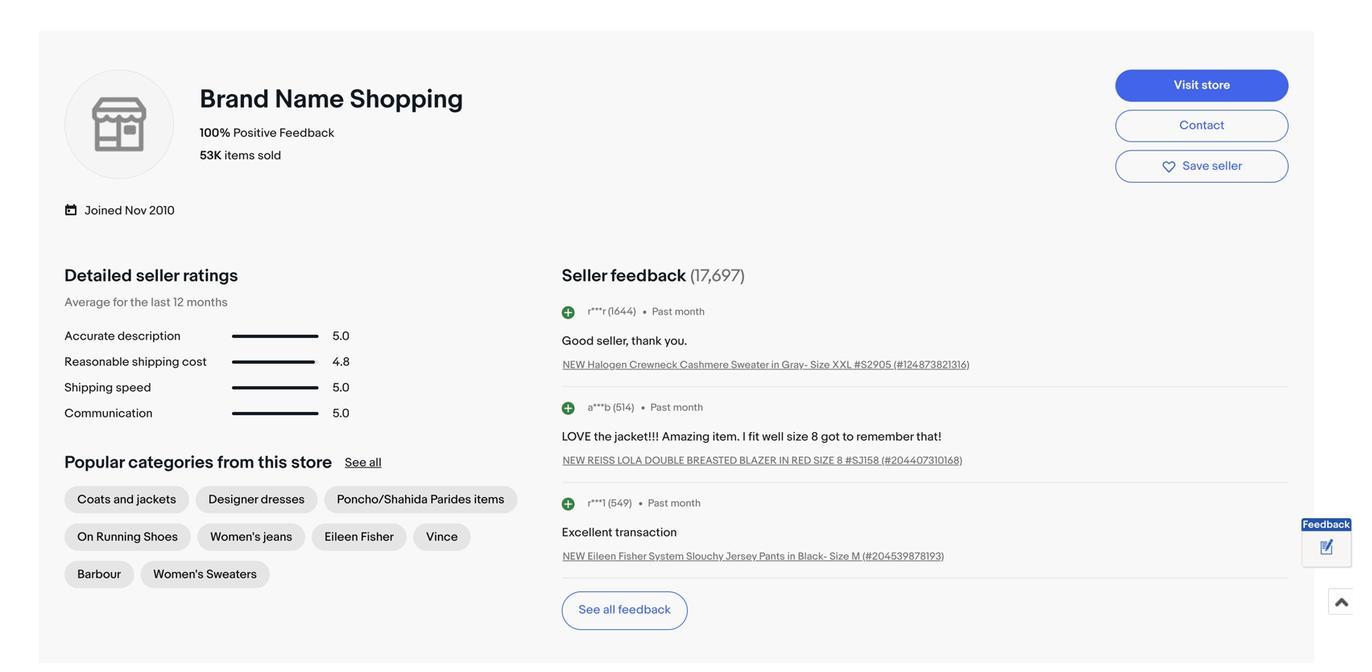 Task type: vqa. For each thing, say whether or not it's contained in the screenshot.
the top The See
yes



Task type: locate. For each thing, give the bounding box(es) containing it.
0 vertical spatial women's
[[210, 530, 261, 545]]

new for excellent transaction
[[563, 551, 585, 563]]

see inside the see all feedback link
[[579, 603, 601, 618]]

0 vertical spatial size
[[811, 359, 830, 372]]

size
[[811, 359, 830, 372], [830, 551, 850, 563]]

size left m
[[830, 551, 850, 563]]

feedback up (1644)
[[611, 266, 687, 287]]

new reiss lola double breasted blazer in red size 8 #sj158 (#204407310168) link
[[563, 455, 963, 468]]

0 vertical spatial past month
[[652, 306, 705, 319]]

size
[[787, 430, 809, 445]]

0 horizontal spatial all
[[369, 456, 382, 470]]

categories
[[128, 453, 214, 474]]

dresses
[[261, 493, 305, 507]]

0 vertical spatial all
[[369, 456, 382, 470]]

0 horizontal spatial women's
[[153, 568, 204, 582]]

seller right "save"
[[1213, 159, 1243, 174]]

new eileen fisher system slouchy jersey pants in black- size m (#204539878193) link
[[563, 551, 945, 563]]

see for see all feedback
[[579, 603, 601, 618]]

store
[[1202, 78, 1231, 93], [291, 453, 332, 474]]

past month up amazing
[[651, 402, 703, 415]]

visit
[[1174, 78, 1199, 93]]

1 horizontal spatial all
[[603, 603, 616, 618]]

0 vertical spatial month
[[675, 306, 705, 319]]

(17,697)
[[690, 266, 745, 287]]

r***r
[[588, 306, 606, 318]]

month up you.
[[675, 306, 705, 319]]

0 vertical spatial feedback
[[611, 266, 687, 287]]

0 vertical spatial seller
[[1213, 159, 1243, 174]]

0 horizontal spatial eileen
[[325, 530, 358, 545]]

joined nov 2010
[[85, 204, 175, 218]]

system
[[649, 551, 684, 563]]

poncho/shahida parides items link
[[324, 487, 518, 514]]

halogen
[[588, 359, 627, 372]]

0 vertical spatial store
[[1202, 78, 1231, 93]]

gray-
[[782, 359, 808, 372]]

in right pants
[[788, 551, 796, 563]]

women's down shoes
[[153, 568, 204, 582]]

women's for women's sweaters
[[153, 568, 204, 582]]

eileen down poncho/shahida
[[325, 530, 358, 545]]

name
[[275, 84, 344, 116]]

new for good seller, thank you.
[[563, 359, 585, 372]]

4.8
[[333, 355, 350, 370]]

to
[[843, 430, 854, 445]]

visit store link
[[1116, 70, 1289, 102]]

1 new from the top
[[563, 359, 585, 372]]

new
[[563, 359, 585, 372], [563, 455, 585, 468], [563, 551, 585, 563]]

last
[[151, 296, 171, 310]]

amazing
[[662, 430, 710, 445]]

new reiss lola double breasted blazer in red size 8 #sj158 (#204407310168)
[[563, 455, 963, 468]]

in left the gray- on the right bottom of page
[[771, 359, 780, 372]]

(549)
[[608, 498, 632, 510]]

eileen down excellent on the bottom left of page
[[588, 551, 616, 563]]

designer dresses link
[[196, 487, 318, 514]]

all up poncho/shahida
[[369, 456, 382, 470]]

crewneck
[[630, 359, 678, 372]]

a***b (514)
[[588, 402, 635, 414]]

1 vertical spatial seller
[[136, 266, 179, 287]]

seller for save
[[1213, 159, 1243, 174]]

new down love at bottom
[[563, 455, 585, 468]]

positive
[[233, 126, 277, 141]]

8 for size
[[811, 430, 819, 445]]

month up amazing
[[673, 402, 703, 415]]

feedback
[[280, 126, 335, 141], [1303, 519, 1351, 532]]

new down good
[[563, 359, 585, 372]]

feedback down system
[[618, 603, 671, 618]]

good
[[562, 334, 594, 349]]

see up poncho/shahida
[[345, 456, 367, 470]]

#s2905
[[854, 359, 892, 372]]

0 vertical spatial in
[[771, 359, 780, 372]]

sold
[[258, 149, 281, 163]]

2 vertical spatial 5.0
[[333, 407, 350, 421]]

barbour link
[[64, 561, 134, 589]]

5.0 for speed
[[333, 381, 350, 395]]

0 horizontal spatial items
[[225, 149, 255, 163]]

fisher down the excellent transaction
[[619, 551, 647, 563]]

seller feedback (17,697)
[[562, 266, 745, 287]]

0 horizontal spatial 8
[[811, 430, 819, 445]]

coats
[[77, 493, 111, 507]]

communication
[[64, 407, 153, 421]]

0 vertical spatial feedback
[[280, 126, 335, 141]]

size left xxl
[[811, 359, 830, 372]]

53k
[[200, 149, 222, 163]]

0 vertical spatial see
[[345, 456, 367, 470]]

1 vertical spatial fisher
[[619, 551, 647, 563]]

on
[[77, 530, 94, 545]]

1 vertical spatial new
[[563, 455, 585, 468]]

the
[[130, 296, 148, 310], [594, 430, 612, 445]]

women's sweaters
[[153, 568, 257, 582]]

1 vertical spatial the
[[594, 430, 612, 445]]

1 horizontal spatial seller
[[1213, 159, 1243, 174]]

1 vertical spatial see
[[579, 603, 601, 618]]

on running shoes link
[[64, 524, 191, 551]]

1 vertical spatial 8
[[837, 455, 843, 468]]

women's down the designer
[[210, 530, 261, 545]]

women's inside women's sweaters link
[[153, 568, 204, 582]]

1 horizontal spatial eileen
[[588, 551, 616, 563]]

1 vertical spatial women's
[[153, 568, 204, 582]]

2 new from the top
[[563, 455, 585, 468]]

2 vertical spatial new
[[563, 551, 585, 563]]

and
[[113, 493, 134, 507]]

1 vertical spatial month
[[673, 402, 703, 415]]

1 vertical spatial in
[[788, 551, 796, 563]]

8 for size
[[837, 455, 843, 468]]

0 vertical spatial new
[[563, 359, 585, 372]]

r***1
[[588, 498, 606, 510]]

fit
[[749, 430, 760, 445]]

53k items sold
[[200, 149, 281, 163]]

0 vertical spatial the
[[130, 296, 148, 310]]

fisher down poncho/shahida
[[361, 530, 394, 545]]

the up the 'reiss'
[[594, 430, 612, 445]]

1 vertical spatial past
[[651, 402, 671, 415]]

past month for amazing
[[651, 402, 703, 415]]

love the jacket!!! amazing item. i fit well size 8 got to remember that!
[[562, 430, 942, 445]]

past right (514)
[[651, 402, 671, 415]]

(#124873821316)
[[894, 359, 970, 372]]

items down positive
[[225, 149, 255, 163]]

0 vertical spatial 5.0
[[333, 329, 350, 344]]

blazer
[[740, 455, 777, 468]]

seller
[[562, 266, 607, 287]]

see
[[345, 456, 367, 470], [579, 603, 601, 618]]

new down excellent on the bottom left of page
[[563, 551, 585, 563]]

item.
[[713, 430, 740, 445]]

store right the visit
[[1202, 78, 1231, 93]]

past up transaction
[[648, 498, 669, 511]]

0 horizontal spatial store
[[291, 453, 332, 474]]

0 vertical spatial 8
[[811, 430, 819, 445]]

store right this
[[291, 453, 332, 474]]

all down the excellent transaction
[[603, 603, 616, 618]]

1 vertical spatial feedback
[[1303, 519, 1351, 532]]

seller,
[[597, 334, 629, 349]]

all for see all feedback
[[603, 603, 616, 618]]

month down double
[[671, 498, 701, 511]]

1 5.0 from the top
[[333, 329, 350, 344]]

in
[[779, 455, 789, 468]]

#sj158
[[846, 455, 880, 468]]

1 vertical spatial items
[[474, 493, 505, 507]]

0 horizontal spatial the
[[130, 296, 148, 310]]

parides
[[431, 493, 471, 507]]

months
[[187, 296, 228, 310]]

3 new from the top
[[563, 551, 585, 563]]

you.
[[665, 334, 687, 349]]

past for thank
[[652, 306, 673, 319]]

save
[[1183, 159, 1210, 174]]

feedback inside the see all feedback link
[[618, 603, 671, 618]]

1 vertical spatial past month
[[651, 402, 703, 415]]

1 horizontal spatial women's
[[210, 530, 261, 545]]

past month up transaction
[[648, 498, 701, 511]]

8 left got
[[811, 430, 819, 445]]

joined
[[85, 204, 122, 218]]

women's sweaters link
[[140, 561, 270, 589]]

(#204407310168)
[[882, 455, 963, 468]]

1 vertical spatial 5.0
[[333, 381, 350, 395]]

see down excellent on the bottom left of page
[[579, 603, 601, 618]]

the right for
[[130, 296, 148, 310]]

0 vertical spatial past
[[652, 306, 673, 319]]

2 vertical spatial month
[[671, 498, 701, 511]]

(514)
[[613, 402, 635, 414]]

accurate description
[[64, 329, 181, 344]]

past month
[[652, 306, 705, 319], [651, 402, 703, 415], [648, 498, 701, 511]]

items right parides
[[474, 493, 505, 507]]

average for the last 12 months
[[64, 296, 228, 310]]

0 horizontal spatial see
[[345, 456, 367, 470]]

i
[[743, 430, 746, 445]]

see for see all
[[345, 456, 367, 470]]

month
[[675, 306, 705, 319], [673, 402, 703, 415], [671, 498, 701, 511]]

seller up last
[[136, 266, 179, 287]]

2 5.0 from the top
[[333, 381, 350, 395]]

save seller button
[[1116, 150, 1289, 183]]

1 horizontal spatial see
[[579, 603, 601, 618]]

0 horizontal spatial fisher
[[361, 530, 394, 545]]

(#204539878193)
[[863, 551, 945, 563]]

2 vertical spatial past month
[[648, 498, 701, 511]]

good seller, thank you.
[[562, 334, 687, 349]]

1 vertical spatial all
[[603, 603, 616, 618]]

past month up you.
[[652, 306, 705, 319]]

cashmere
[[680, 359, 729, 372]]

visit store
[[1174, 78, 1231, 93]]

0 horizontal spatial seller
[[136, 266, 179, 287]]

seller inside button
[[1213, 159, 1243, 174]]

reasonable
[[64, 355, 129, 370]]

past up you.
[[652, 306, 673, 319]]

past month for you.
[[652, 306, 705, 319]]

1 vertical spatial feedback
[[618, 603, 671, 618]]

women's
[[210, 530, 261, 545], [153, 568, 204, 582]]

0 vertical spatial items
[[225, 149, 255, 163]]

8 right size
[[837, 455, 843, 468]]

women's for women's jeans
[[210, 530, 261, 545]]

new eileen fisher system slouchy jersey pants in black- size m (#204539878193)
[[563, 551, 945, 563]]

1 horizontal spatial 8
[[837, 455, 843, 468]]

feedback
[[611, 266, 687, 287], [618, 603, 671, 618]]

black-
[[798, 551, 828, 563]]



Task type: describe. For each thing, give the bounding box(es) containing it.
remember
[[857, 430, 914, 445]]

jersey
[[726, 551, 757, 563]]

all for see all
[[369, 456, 382, 470]]

new halogen crewneck cashmere sweater in gray- size xxl #s2905 (#124873821316) link
[[563, 359, 970, 372]]

jacket!!!
[[615, 430, 659, 445]]

see all
[[345, 456, 382, 470]]

1 vertical spatial eileen
[[588, 551, 616, 563]]

shoes
[[144, 530, 178, 545]]

jackets
[[137, 493, 176, 507]]

100%
[[200, 126, 231, 141]]

contact
[[1180, 119, 1225, 133]]

designer
[[209, 493, 258, 507]]

new for love the jacket!!! amazing item. i fit well size 8 got to remember that!
[[563, 455, 585, 468]]

coats and jackets link
[[64, 487, 189, 514]]

brand name shopping link
[[200, 84, 469, 116]]

cost
[[182, 355, 207, 370]]

on running shoes
[[77, 530, 178, 545]]

detailed
[[64, 266, 132, 287]]

0 vertical spatial fisher
[[361, 530, 394, 545]]

1 horizontal spatial the
[[594, 430, 612, 445]]

barbour
[[77, 568, 121, 582]]

2 vertical spatial past
[[648, 498, 669, 511]]

12
[[173, 296, 184, 310]]

1 horizontal spatial fisher
[[619, 551, 647, 563]]

brand name shopping
[[200, 84, 464, 116]]

see all link
[[345, 456, 382, 470]]

m
[[852, 551, 861, 563]]

love
[[562, 430, 591, 445]]

speed
[[116, 381, 151, 395]]

save seller
[[1183, 159, 1243, 174]]

0 vertical spatial eileen
[[325, 530, 358, 545]]

5.0 for description
[[333, 329, 350, 344]]

eileen fisher link
[[312, 524, 407, 551]]

excellent
[[562, 526, 613, 541]]

see all feedback
[[579, 603, 671, 618]]

popular categories from this store
[[64, 453, 332, 474]]

reasonable shipping cost
[[64, 355, 207, 370]]

new halogen crewneck cashmere sweater in gray- size xxl #s2905 (#124873821316)
[[563, 359, 970, 372]]

reiss
[[588, 455, 615, 468]]

women's jeans link
[[197, 524, 305, 551]]

nov
[[125, 204, 146, 218]]

eileen fisher
[[325, 530, 394, 545]]

r***1 (549)
[[588, 498, 632, 510]]

sweater
[[731, 359, 769, 372]]

poncho/shahida parides items
[[337, 493, 505, 507]]

breasted
[[687, 455, 737, 468]]

r***r (1644)
[[588, 306, 636, 318]]

see all feedback link
[[562, 592, 688, 631]]

a***b
[[588, 402, 611, 414]]

shopping
[[350, 84, 464, 116]]

popular
[[64, 453, 125, 474]]

text__icon wrapper image
[[64, 201, 85, 218]]

poncho/shahida
[[337, 493, 428, 507]]

brand
[[200, 84, 269, 116]]

double
[[645, 455, 685, 468]]

seller for detailed
[[136, 266, 179, 287]]

for
[[113, 296, 128, 310]]

(1644)
[[608, 306, 636, 318]]

month for you.
[[675, 306, 705, 319]]

excellent transaction
[[562, 526, 677, 541]]

accurate
[[64, 329, 115, 344]]

red
[[792, 455, 812, 468]]

got
[[821, 430, 840, 445]]

vince link
[[413, 524, 471, 551]]

0 horizontal spatial in
[[771, 359, 780, 372]]

month for amazing
[[673, 402, 703, 415]]

designer dresses
[[209, 493, 305, 507]]

1 horizontal spatial in
[[788, 551, 796, 563]]

running
[[96, 530, 141, 545]]

past for jacket!!!
[[651, 402, 671, 415]]

2010
[[149, 204, 175, 218]]

1 vertical spatial store
[[291, 453, 332, 474]]

pants
[[759, 551, 785, 563]]

women's jeans
[[210, 530, 293, 545]]

coats and jackets
[[77, 493, 176, 507]]

brand name shopping image
[[63, 68, 176, 181]]

1 horizontal spatial items
[[474, 493, 505, 507]]

this
[[258, 453, 287, 474]]

detailed seller ratings
[[64, 266, 238, 287]]

100% positive feedback
[[200, 126, 335, 141]]

0 horizontal spatial feedback
[[280, 126, 335, 141]]

that!
[[917, 430, 942, 445]]

jeans
[[263, 530, 293, 545]]

1 horizontal spatial feedback
[[1303, 519, 1351, 532]]

1 vertical spatial size
[[830, 551, 850, 563]]

size
[[814, 455, 835, 468]]

3 5.0 from the top
[[333, 407, 350, 421]]

vince
[[426, 530, 458, 545]]

from
[[217, 453, 254, 474]]

description
[[118, 329, 181, 344]]

average
[[64, 296, 110, 310]]

1 horizontal spatial store
[[1202, 78, 1231, 93]]



